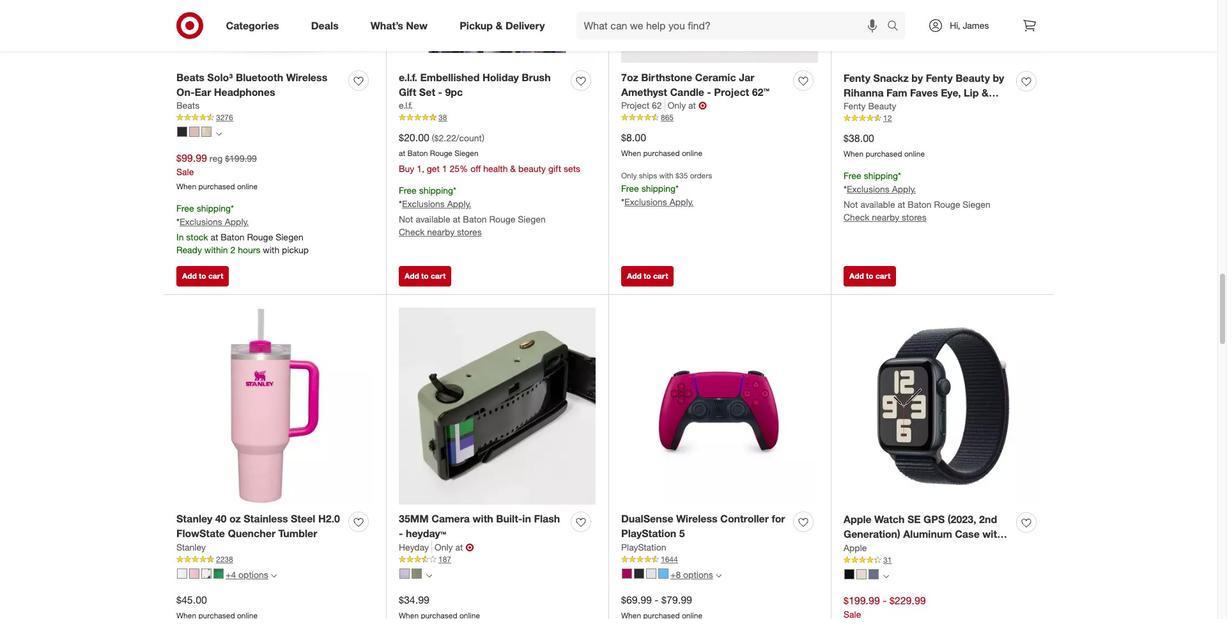 Task type: vqa. For each thing, say whether or not it's contained in the screenshot.
Fenty Beauty Fenty
yes



Task type: describe. For each thing, give the bounding box(es) containing it.
$8.00 when purchased online
[[622, 131, 703, 158]]

embellished
[[420, 71, 480, 84]]

62™
[[752, 85, 770, 98]]

deals link
[[300, 12, 355, 40]]

$38.00
[[844, 132, 875, 145]]

candle
[[670, 85, 705, 98]]

bluetooth
[[236, 71, 283, 84]]

What can we help you find? suggestions appear below search field
[[577, 12, 891, 40]]

with inside 35mm camera with built-in flash - heyday™
[[473, 513, 494, 525]]

$2.22
[[435, 133, 456, 144]]

add to cart for fenty snackz by fenty beauty by rihanna fam faves eye, lip & highlighter set - 3.542oz/3pc - ulta beauty
[[850, 271, 891, 281]]

purchased for $38.00
[[866, 149, 903, 159]]

$79.99
[[662, 594, 693, 606]]

what's new
[[371, 19, 428, 32]]

steel
[[291, 513, 316, 525]]

options for $45.00
[[239, 569, 268, 580]]

rouge for fenty snackz by fenty beauty by rihanna fam faves eye, lip & highlighter set - 3.542oz/3pc - ulta beauty
[[935, 199, 961, 210]]

what's
[[371, 19, 403, 32]]

search
[[882, 20, 913, 33]]

starlight image
[[857, 569, 867, 579]]

sale
[[176, 166, 194, 177]]

with inside only ships with $35 orders free shipping * * exclusions apply.
[[660, 171, 674, 180]]

free shipping * * exclusions apply. not available at baton rouge siegen check nearby stores for $38.00
[[844, 170, 991, 223]]

(2023,
[[948, 513, 977, 526]]

- left $229.99
[[883, 594, 887, 607]]

apply. for fenty snackz by fenty beauty by rihanna fam faves eye, lip & highlighter set - 3.542oz/3pc - ulta beauty
[[893, 184, 917, 194]]

frost/electric yellow image
[[177, 568, 187, 579]]

$45.00
[[176, 594, 207, 606]]

flamingo image
[[189, 568, 200, 579]]

all colors element for -
[[427, 571, 432, 579]]

shipping for beats solo³ bluetooth wireless on-ear headphones
[[197, 203, 231, 214]]

built-
[[496, 513, 523, 525]]

rihanna
[[844, 86, 884, 99]]

$38.00 when purchased online
[[844, 132, 925, 159]]

nearby for $38.00
[[872, 212, 900, 223]]

in
[[523, 513, 531, 525]]

add to cart button for fenty snackz by fenty beauty by rihanna fam faves eye, lip & highlighter set - 3.542oz/3pc - ulta beauty
[[844, 266, 897, 287]]

all colors image for headphones
[[216, 131, 222, 137]]

+8 options
[[671, 569, 714, 580]]

baton for beats solo³ bluetooth wireless on-ear headphones
[[221, 231, 245, 242]]

e.l.f. for e.l.f. embellished holiday brush gift set - 9pc
[[399, 71, 418, 84]]

camera
[[432, 513, 470, 525]]

+4 options
[[226, 569, 268, 580]]

$69.99 - $79.99
[[622, 594, 693, 606]]

heyday™
[[406, 527, 447, 540]]

baton for fenty snackz by fenty beauty by rihanna fam faves eye, lip & highlighter set - 3.542oz/3pc - ulta beauty
[[908, 199, 932, 210]]

eye,
[[941, 86, 962, 99]]

- right $69.99
[[655, 594, 659, 606]]

all colors + 8 more colors image
[[716, 573, 722, 579]]

31 link
[[844, 555, 1042, 566]]

1644
[[661, 555, 678, 564]]

headphones
[[214, 85, 275, 98]]

3276
[[216, 113, 233, 122]]

1 vertical spatial $199.99
[[844, 594, 880, 607]]

3276 link
[[176, 112, 373, 123]]

online for $38.00
[[905, 149, 925, 159]]

$199.99 - $229.99
[[844, 594, 926, 607]]

when for $38.00
[[844, 149, 864, 159]]

fenty beauty
[[844, 101, 897, 112]]

40
[[215, 513, 227, 525]]

dualsense
[[622, 513, 674, 525]]

at down 25%
[[453, 214, 461, 224]]

$20.00 ( $2.22 /count ) at baton rouge siegen buy 1, get 1 25% off health & beauty gift sets
[[399, 131, 581, 174]]

baton inside $20.00 ( $2.22 /count ) at baton rouge siegen buy 1, get 1 25% off health & beauty gift sets
[[408, 149, 428, 158]]

apply. for e.l.f. embellished holiday brush gift set - 9pc
[[447, 198, 471, 209]]

$199.99 inside $99.99 reg $199.99 sale when purchased online
[[225, 153, 257, 164]]

only inside heyday only at ¬
[[435, 542, 453, 553]]

only inside "project 62 only at ¬"
[[668, 100, 686, 111]]

search button
[[882, 12, 913, 42]]

check for $20.00
[[399, 226, 425, 237]]

- inside 35mm camera with built-in flash - heyday™
[[399, 527, 403, 540]]

+8
[[671, 569, 681, 580]]

0 vertical spatial beauty
[[956, 71, 991, 84]]

at inside "project 62 only at ¬"
[[689, 100, 696, 111]]

meadow image
[[214, 568, 224, 579]]

38
[[439, 113, 447, 122]]

1 horizontal spatial ¬
[[699, 99, 707, 112]]

winter blue image
[[869, 569, 879, 579]]

birthstone
[[642, 71, 693, 84]]

available for $38.00
[[861, 199, 896, 210]]

& inside fenty snackz by fenty beauty by rihanna fam faves eye, lip & highlighter set - 3.542oz/3pc - ulta beauty
[[982, 86, 989, 99]]

sport
[[844, 542, 871, 555]]

exclusions apply. button for fenty snackz by fenty beauty by rihanna fam faves eye, lip & highlighter set - 3.542oz/3pc - ulta beauty
[[847, 183, 917, 196]]

fam
[[887, 86, 908, 99]]

1 by from the left
[[912, 71, 924, 84]]

abstract geos image
[[201, 568, 212, 579]]

add to cart button for 7oz birthstone ceramic jar amethyst candle - project 62™
[[622, 266, 674, 287]]

free for e.l.f. embellished holiday brush gift set - 9pc
[[399, 185, 417, 196]]

+8 options button
[[616, 565, 728, 585]]

$35
[[676, 171, 688, 180]]

dualsense wireless controller for playstation 5
[[622, 513, 786, 540]]

stainless
[[244, 513, 288, 525]]

midnight image
[[845, 569, 855, 579]]

1 vertical spatial ¬
[[466, 541, 474, 554]]

only ships with $35 orders free shipping * * exclusions apply.
[[622, 171, 713, 207]]

rouge for beats solo³ bluetooth wireless on-ear headphones
[[247, 231, 273, 242]]

oz
[[230, 513, 241, 525]]

beauty
[[519, 163, 546, 174]]

2238 link
[[176, 554, 373, 565]]

purchased for $8.00
[[644, 149, 680, 158]]

fenty for fenty snackz by fenty beauty by rihanna fam faves eye, lip & highlighter set - 3.542oz/3pc - ulta beauty
[[844, 71, 871, 84]]

at inside free shipping * * exclusions apply. in stock at  baton rouge siegen ready within 2 hours with pickup
[[211, 231, 218, 242]]

2 playstation from the top
[[622, 542, 667, 553]]

set inside e.l.f. embellished holiday brush gift set - 9pc
[[419, 85, 436, 98]]

12
[[884, 113, 892, 123]]

for
[[772, 513, 786, 525]]

white/black image
[[647, 568, 657, 579]]

aluminum
[[904, 528, 953, 541]]

what's new link
[[360, 12, 444, 40]]

apple watch se gps (2023, 2nd generation) aluminum case with sport loop link
[[844, 513, 1012, 555]]

cart for 7oz birthstone ceramic jar amethyst candle - project 62™
[[654, 271, 668, 281]]

cart for fenty snackz by fenty beauty by rihanna fam faves eye, lip & highlighter set - 3.542oz/3pc - ulta beauty
[[876, 271, 891, 281]]

2238
[[216, 555, 233, 564]]

wireless inside beats solo³ bluetooth wireless on-ear headphones
[[286, 71, 328, 84]]

baton for e.l.f. embellished holiday brush gift set - 9pc
[[463, 214, 487, 224]]

jade image
[[412, 568, 422, 579]]

$8.00
[[622, 131, 647, 144]]

ships
[[639, 171, 658, 180]]

highlighter
[[844, 101, 898, 113]]

at inside heyday only at ¬
[[456, 542, 463, 553]]

free shipping * * exclusions apply. not available at baton rouge siegen check nearby stores for $20.00
[[399, 185, 546, 237]]

check for $38.00
[[844, 212, 870, 223]]

all colors image for -
[[427, 573, 432, 579]]

get
[[427, 163, 440, 174]]

options for $69.99 - $79.99
[[684, 569, 714, 580]]

faves
[[911, 86, 939, 99]]

playstation inside dualsense wireless controller for playstation 5
[[622, 527, 677, 540]]

watch
[[875, 513, 905, 526]]

jar
[[739, 71, 755, 84]]

12 link
[[844, 113, 1042, 124]]

james
[[963, 20, 990, 31]]

add to cart for 7oz birthstone ceramic jar amethyst candle - project 62™
[[627, 271, 668, 281]]

9pc
[[445, 85, 463, 98]]

25%
[[450, 163, 468, 174]]

/count
[[456, 133, 482, 144]]

in
[[176, 231, 184, 242]]

add to cart button for e.l.f. embellished holiday brush gift set - 9pc
[[399, 266, 452, 287]]

exclusions apply. button for beats solo³ bluetooth wireless on-ear headphones
[[180, 216, 249, 228]]

to for beats solo³ bluetooth wireless on-ear headphones
[[199, 271, 206, 281]]

add to cart for e.l.f. embellished holiday brush gift set - 9pc
[[405, 271, 446, 281]]

with inside apple watch se gps (2023, 2nd generation) aluminum case with sport loop
[[983, 528, 1004, 541]]

stanley for stanley 40 oz stainless steel h2.0 flowstate quencher tumbler
[[176, 513, 212, 525]]

ready
[[176, 244, 202, 255]]

free for beats solo³ bluetooth wireless on-ear headphones
[[176, 203, 194, 214]]

$229.99
[[890, 594, 926, 607]]

exclusions inside only ships with $35 orders free shipping * * exclusions apply.
[[625, 196, 668, 207]]

h2.0
[[318, 513, 340, 525]]

rouge inside $20.00 ( $2.22 /count ) at baton rouge siegen buy 1, get 1 25% off health & beauty gift sets
[[430, 149, 453, 158]]

heyday link
[[399, 541, 432, 554]]

exclusions for fenty snackz by fenty beauty by rihanna fam faves eye, lip & highlighter set - 3.542oz/3pc - ulta beauty
[[847, 184, 890, 194]]

nearby for $20.00
[[427, 226, 455, 237]]

187 link
[[399, 554, 596, 565]]

shipping inside only ships with $35 orders free shipping * * exclusions apply.
[[642, 183, 676, 194]]

beats solo³ bluetooth wireless on-ear headphones
[[176, 71, 328, 98]]

+4
[[226, 569, 236, 580]]

rose gold image
[[189, 127, 200, 137]]

fenty snackz by fenty beauty by rihanna fam faves eye, lip & highlighter set - 3.542oz/3pc - ulta beauty link
[[844, 71, 1012, 128]]

online for $8.00
[[682, 149, 703, 158]]

exclusions for beats solo³ bluetooth wireless on-ear headphones
[[180, 216, 222, 227]]

categories link
[[215, 12, 295, 40]]

reg
[[210, 153, 223, 164]]

$69.99
[[622, 594, 652, 606]]

midnight black image
[[634, 568, 645, 579]]

38 link
[[399, 112, 596, 123]]

apply. for beats solo³ bluetooth wireless on-ear headphones
[[225, 216, 249, 227]]

project inside 7oz birthstone ceramic jar amethyst candle - project 62™
[[714, 85, 750, 98]]



Task type: locate. For each thing, give the bounding box(es) containing it.
1 horizontal spatial set
[[901, 101, 917, 113]]

available
[[861, 199, 896, 210], [416, 214, 451, 224]]

0 horizontal spatial check
[[399, 226, 425, 237]]

add to cart for beats solo³ bluetooth wireless on-ear headphones
[[182, 271, 223, 281]]

0 horizontal spatial free shipping * * exclusions apply. not available at baton rouge siegen check nearby stores
[[399, 185, 546, 237]]

with left built-
[[473, 513, 494, 525]]

)
[[482, 133, 485, 144]]

apple down generation)
[[844, 542, 867, 553]]

free shipping * * exclusions apply. not available at baton rouge siegen check nearby stores down off
[[399, 185, 546, 237]]

add for fenty snackz by fenty beauty by rihanna fam faves eye, lip & highlighter set - 3.542oz/3pc - ulta beauty
[[850, 271, 864, 281]]

options left the all colors + 4 more colors element
[[239, 569, 268, 580]]

playstation link
[[622, 541, 667, 554]]

1 horizontal spatial by
[[993, 71, 1005, 84]]

e.l.f. for e.l.f.
[[399, 100, 413, 111]]

1 horizontal spatial $199.99
[[844, 594, 880, 607]]

online inside $38.00 when purchased online
[[905, 149, 925, 159]]

0 horizontal spatial only
[[435, 542, 453, 553]]

apply. down $38.00 when purchased online
[[893, 184, 917, 194]]

35mm camera with built-in flash - heyday™
[[399, 513, 560, 540]]

online up free shipping * * exclusions apply. in stock at  baton rouge siegen ready within 2 hours with pickup
[[237, 182, 258, 191]]

1 vertical spatial e.l.f.
[[399, 100, 413, 111]]

when inside $99.99 reg $199.99 sale when purchased online
[[176, 182, 196, 191]]

project inside "project 62 only at ¬"
[[622, 100, 650, 111]]

- down 'ceramic'
[[707, 85, 712, 98]]

check nearby stores button for $20.00
[[399, 226, 482, 239]]

1 horizontal spatial nearby
[[872, 212, 900, 223]]

1 horizontal spatial all colors image
[[427, 573, 432, 579]]

all colors element
[[216, 129, 222, 137], [427, 571, 432, 579], [884, 572, 890, 580]]

1 vertical spatial available
[[416, 214, 451, 224]]

project down jar
[[714, 85, 750, 98]]

hours
[[238, 244, 261, 255]]

free
[[844, 170, 862, 181], [622, 183, 639, 194], [399, 185, 417, 196], [176, 203, 194, 214]]

project down amethyst
[[622, 100, 650, 111]]

1 vertical spatial beauty
[[869, 101, 897, 112]]

buy
[[399, 163, 415, 174]]

3 to from the left
[[644, 271, 651, 281]]

add for 7oz birthstone ceramic jar amethyst candle - project 62™
[[627, 271, 642, 281]]

1 add to cart from the left
[[182, 271, 223, 281]]

all colors + 8 more colors element
[[716, 571, 722, 579]]

1 horizontal spatial stores
[[902, 212, 927, 223]]

3 add from the left
[[627, 271, 642, 281]]

stanley 40 oz stainless steel h2.0 flowstate quencher tumbler link
[[176, 512, 343, 541]]

rouge inside free shipping * * exclusions apply. in stock at  baton rouge siegen ready within 2 hours with pickup
[[247, 231, 273, 242]]

starlight blue image
[[659, 568, 669, 579]]

purchased down reg on the left of page
[[199, 182, 235, 191]]

0 vertical spatial project
[[714, 85, 750, 98]]

0 horizontal spatial all colors element
[[216, 129, 222, 137]]

0 horizontal spatial purchased
[[199, 182, 235, 191]]

shipping inside free shipping * * exclusions apply. in stock at  baton rouge siegen ready within 2 hours with pickup
[[197, 203, 231, 214]]

0 vertical spatial $199.99
[[225, 153, 257, 164]]

with left $35 on the right
[[660, 171, 674, 180]]

exclusions down $38.00 when purchased online
[[847, 184, 890, 194]]

1 beats from the top
[[176, 71, 205, 84]]

beats solo³ bluetooth wireless on-ear headphones image
[[176, 0, 373, 63], [176, 0, 373, 63]]

1 vertical spatial check nearby stores button
[[399, 226, 482, 239]]

2 stanley from the top
[[176, 542, 206, 553]]

1 vertical spatial wireless
[[677, 513, 718, 525]]

1 stanley from the top
[[176, 513, 212, 525]]

all colors image
[[216, 131, 222, 137], [427, 573, 432, 579], [884, 573, 890, 579]]

wireless up 5
[[677, 513, 718, 525]]

865
[[661, 113, 674, 122]]

generation)
[[844, 528, 901, 541]]

when inside "$8.00 when purchased online"
[[622, 149, 642, 158]]

exclusions apply. button down $38.00 when purchased online
[[847, 183, 917, 196]]

0 horizontal spatial online
[[237, 182, 258, 191]]

amethyst
[[622, 85, 668, 98]]

shipping down ships
[[642, 183, 676, 194]]

flash
[[534, 513, 560, 525]]

set down fam
[[901, 101, 917, 113]]

free down $8.00
[[622, 183, 639, 194]]

beats solo³ bluetooth wireless on-ear headphones link
[[176, 70, 343, 99]]

with down 2nd
[[983, 528, 1004, 541]]

free inside free shipping * * exclusions apply. in stock at  baton rouge siegen ready within 2 hours with pickup
[[176, 203, 194, 214]]

2nd
[[980, 513, 998, 526]]

3.542oz/3pc
[[927, 101, 985, 113]]

baton inside free shipping * * exclusions apply. in stock at  baton rouge siegen ready within 2 hours with pickup
[[221, 231, 245, 242]]

free up the 'in'
[[176, 203, 194, 214]]

options inside dropdown button
[[239, 569, 268, 580]]

apply. up 2
[[225, 216, 249, 227]]

shipping for e.l.f. embellished holiday brush gift set - 9pc
[[419, 185, 453, 196]]

2 horizontal spatial only
[[668, 100, 686, 111]]

0 horizontal spatial stores
[[457, 226, 482, 237]]

7oz
[[622, 71, 639, 84]]

beats down "on-" at left
[[176, 100, 200, 111]]

5
[[680, 527, 685, 540]]

2 e.l.f. from the top
[[399, 100, 413, 111]]

2 to from the left
[[421, 271, 429, 281]]

1 horizontal spatial online
[[682, 149, 703, 158]]

beats up "on-" at left
[[176, 71, 205, 84]]

1 horizontal spatial purchased
[[644, 149, 680, 158]]

stanley 40 oz stainless steel h2.0 flowstate quencher tumbler
[[176, 513, 340, 540]]

free for fenty snackz by fenty beauty by rihanna fam faves eye, lip & highlighter set - 3.542oz/3pc - ulta beauty
[[844, 170, 862, 181]]

all colors + 4 more colors element
[[271, 571, 277, 579]]

when down $38.00
[[844, 149, 864, 159]]

2 horizontal spatial purchased
[[866, 149, 903, 159]]

exclusions down ships
[[625, 196, 668, 207]]

with inside free shipping * * exclusions apply. in stock at  baton rouge siegen ready within 2 hours with pickup
[[263, 244, 280, 255]]

0 horizontal spatial available
[[416, 214, 451, 224]]

beats for beats solo³ bluetooth wireless on-ear headphones
[[176, 71, 205, 84]]

stanley inside stanley 40 oz stainless steel h2.0 flowstate quencher tumbler
[[176, 513, 212, 525]]

1 vertical spatial project
[[622, 100, 650, 111]]

- down faves
[[919, 101, 924, 113]]

all colors element right gold image
[[216, 129, 222, 137]]

0 vertical spatial stores
[[902, 212, 927, 223]]

all colors image right gold image
[[216, 131, 222, 137]]

options
[[239, 569, 268, 580], [684, 569, 714, 580]]

exclusions apply. button down get
[[402, 198, 471, 210]]

2 add to cart from the left
[[405, 271, 446, 281]]

siegen inside free shipping * * exclusions apply. in stock at  baton rouge siegen ready within 2 hours with pickup
[[276, 231, 304, 242]]

2 beats from the top
[[176, 100, 200, 111]]

when inside $38.00 when purchased online
[[844, 149, 864, 159]]

off
[[471, 163, 481, 174]]

0 vertical spatial nearby
[[872, 212, 900, 223]]

1 vertical spatial beats
[[176, 100, 200, 111]]

1
[[442, 163, 447, 174]]

2 horizontal spatial online
[[905, 149, 925, 159]]

exclusions up the stock
[[180, 216, 222, 227]]

check nearby stores button for $38.00
[[844, 211, 927, 224]]

0 horizontal spatial check nearby stores button
[[399, 226, 482, 239]]

0 vertical spatial stanley
[[176, 513, 212, 525]]

shipping down $38.00 when purchased online
[[864, 170, 899, 181]]

- up heyday
[[399, 527, 403, 540]]

3 add to cart from the left
[[627, 271, 668, 281]]

online down 12 link
[[905, 149, 925, 159]]

playstation down dualsense
[[622, 527, 677, 540]]

all colors image right the jade image
[[427, 573, 432, 579]]

all colors element right winter blue icon
[[884, 572, 890, 580]]

1 horizontal spatial only
[[622, 171, 637, 180]]

4 cart from the left
[[876, 271, 891, 281]]

apple
[[844, 513, 872, 526], [844, 542, 867, 553]]

heyday only at ¬
[[399, 541, 474, 554]]

rouge for e.l.f. embellished holiday brush gift set - 9pc
[[490, 214, 516, 224]]

1 vertical spatial stores
[[457, 226, 482, 237]]

gift
[[399, 85, 417, 98]]

$199.99 right reg on the left of page
[[225, 153, 257, 164]]

1 to from the left
[[199, 271, 206, 281]]

available down $38.00 when purchased online
[[861, 199, 896, 210]]

cart for e.l.f. embellished holiday brush gift set - 9pc
[[431, 271, 446, 281]]

0 vertical spatial check
[[844, 212, 870, 223]]

1 horizontal spatial available
[[861, 199, 896, 210]]

exclusions apply. button up the stock
[[180, 216, 249, 228]]

pickup & delivery link
[[449, 12, 561, 40]]

controller
[[721, 513, 769, 525]]

0 vertical spatial check nearby stores button
[[844, 211, 927, 224]]

2 vertical spatial only
[[435, 542, 453, 553]]

3 cart from the left
[[654, 271, 668, 281]]

beauty down highlighter on the right top of the page
[[867, 115, 901, 128]]

when
[[622, 149, 642, 158], [844, 149, 864, 159], [176, 182, 196, 191]]

- left 9pc
[[438, 85, 443, 98]]

1 horizontal spatial &
[[511, 163, 516, 174]]

at down 'candle'
[[689, 100, 696, 111]]

purchased inside $38.00 when purchased online
[[866, 149, 903, 159]]

0 horizontal spatial wireless
[[286, 71, 328, 84]]

playstation up midnight black icon
[[622, 542, 667, 553]]

cart for beats solo³ bluetooth wireless on-ear headphones
[[208, 271, 223, 281]]

+4 options button
[[171, 565, 283, 585]]

hi,
[[950, 20, 961, 31]]

0 horizontal spatial options
[[239, 569, 268, 580]]

to for e.l.f. embellished holiday brush gift set - 9pc
[[421, 271, 429, 281]]

dualsense wireless controller for playstation 5 image
[[622, 308, 819, 505], [622, 308, 819, 505]]

1 vertical spatial nearby
[[427, 226, 455, 237]]

free shipping * * exclusions apply. in stock at  baton rouge siegen ready within 2 hours with pickup
[[176, 203, 309, 255]]

not
[[844, 199, 859, 210], [399, 214, 413, 224]]

- right 3.542oz/3pc
[[988, 101, 992, 113]]

shipping down get
[[419, 185, 453, 196]]

siegen for beats solo³ bluetooth wireless on-ear headphones
[[276, 231, 304, 242]]

2 horizontal spatial all colors element
[[884, 572, 890, 580]]

at inside $20.00 ( $2.22 /count ) at baton rouge siegen buy 1, get 1 25% off health & beauty gift sets
[[399, 149, 406, 158]]

1 vertical spatial set
[[901, 101, 917, 113]]

add to cart button for beats solo³ bluetooth wireless on-ear headphones
[[176, 266, 229, 287]]

35mm camera with built-in flash - heyday™ image
[[399, 308, 596, 505], [399, 308, 596, 505]]

0 horizontal spatial &
[[496, 19, 503, 32]]

31
[[884, 555, 892, 565]]

soft purple image
[[400, 568, 410, 579]]

beauty up 12 on the top right
[[869, 101, 897, 112]]

0 vertical spatial only
[[668, 100, 686, 111]]

e.l.f. link
[[399, 99, 413, 112]]

ceramic
[[695, 71, 736, 84]]

brush
[[522, 71, 551, 84]]

$34.99
[[399, 594, 430, 606]]

orders
[[690, 171, 713, 180]]

available down get
[[416, 214, 451, 224]]

only up 865
[[668, 100, 686, 111]]

0 horizontal spatial set
[[419, 85, 436, 98]]

on-
[[176, 85, 195, 98]]

0 vertical spatial apple
[[844, 513, 872, 526]]

0 vertical spatial ¬
[[699, 99, 707, 112]]

7oz birthstone ceramic jar amethyst candle - project 62™ image
[[622, 0, 819, 63], [622, 0, 819, 63]]

to
[[199, 271, 206, 281], [421, 271, 429, 281], [644, 271, 651, 281], [867, 271, 874, 281]]

0 horizontal spatial by
[[912, 71, 924, 84]]

1 horizontal spatial check
[[844, 212, 870, 223]]

siegen inside $20.00 ( $2.22 /count ) at baton rouge siegen buy 1, get 1 25% off health & beauty gift sets
[[455, 149, 479, 158]]

apply. down $35 on the right
[[670, 196, 694, 207]]

apply. inside free shipping * * exclusions apply. in stock at  baton rouge siegen ready within 2 hours with pickup
[[225, 216, 249, 227]]

1 cart from the left
[[208, 271, 223, 281]]

only left ships
[[622, 171, 637, 180]]

0 vertical spatial e.l.f.
[[399, 71, 418, 84]]

apply. inside only ships with $35 orders free shipping * * exclusions apply.
[[670, 196, 694, 207]]

0 horizontal spatial nearby
[[427, 226, 455, 237]]

stores for $20.00
[[457, 226, 482, 237]]

2 cart from the left
[[431, 271, 446, 281]]

e.l.f. embellished holiday brush gift set - 9pc image
[[399, 0, 596, 63], [399, 0, 596, 63]]

online up 'orders' on the right
[[682, 149, 703, 158]]

stanley 40 oz stainless steel h2.0 flowstate quencher tumbler image
[[176, 308, 373, 505], [176, 308, 373, 505]]

2 apple from the top
[[844, 542, 867, 553]]

1 vertical spatial &
[[982, 86, 989, 99]]

purchased inside $99.99 reg $199.99 sale when purchased online
[[199, 182, 235, 191]]

4 add to cart button from the left
[[844, 266, 897, 287]]

0 vertical spatial playstation
[[622, 527, 677, 540]]

1 add to cart button from the left
[[176, 266, 229, 287]]

0 horizontal spatial all colors image
[[216, 131, 222, 137]]

free inside only ships with $35 orders free shipping * * exclusions apply.
[[622, 183, 639, 194]]

1 e.l.f. from the top
[[399, 71, 418, 84]]

project 62 only at ¬
[[622, 99, 707, 112]]

health
[[484, 163, 508, 174]]

when down sale
[[176, 182, 196, 191]]

4 to from the left
[[867, 271, 874, 281]]

1 vertical spatial only
[[622, 171, 637, 180]]

0 vertical spatial not
[[844, 199, 859, 210]]

set inside fenty snackz by fenty beauty by rihanna fam faves eye, lip & highlighter set - 3.542oz/3pc - ulta beauty
[[901, 101, 917, 113]]

beauty up lip
[[956, 71, 991, 84]]

beats for beats
[[176, 100, 200, 111]]

heyday
[[399, 542, 429, 553]]

at down $38.00 when purchased online
[[898, 199, 906, 210]]

loop
[[874, 542, 899, 555]]

apple watch se gps (2023, 2nd generation) aluminum case with sport loop image
[[844, 308, 1042, 505], [844, 308, 1042, 505]]

wireless right bluetooth
[[286, 71, 328, 84]]

2 add to cart button from the left
[[399, 266, 452, 287]]

¬ down 35mm camera with built-in flash - heyday™
[[466, 541, 474, 554]]

ear
[[195, 85, 211, 98]]

purchased up ships
[[644, 149, 680, 158]]

2 by from the left
[[993, 71, 1005, 84]]

playstation
[[622, 527, 677, 540], [622, 542, 667, 553]]

online
[[682, 149, 703, 158], [905, 149, 925, 159], [237, 182, 258, 191]]

cosmic red image
[[622, 568, 632, 579]]

& right lip
[[982, 86, 989, 99]]

2 options from the left
[[684, 569, 714, 580]]

pickup
[[460, 19, 493, 32]]

siegen for e.l.f. embellished holiday brush gift set - 9pc
[[518, 214, 546, 224]]

gold image
[[201, 127, 212, 137]]

free down buy
[[399, 185, 417, 196]]

fenty
[[844, 71, 871, 84], [926, 71, 953, 84], [844, 101, 866, 112]]

only
[[668, 100, 686, 111], [622, 171, 637, 180], [435, 542, 453, 553]]

project 62 link
[[622, 99, 665, 112]]

& right 'pickup'
[[496, 19, 503, 32]]

1 vertical spatial playstation
[[622, 542, 667, 553]]

& inside $20.00 ( $2.22 /count ) at baton rouge siegen buy 1, get 1 25% off health & beauty gift sets
[[511, 163, 516, 174]]

add
[[182, 271, 197, 281], [405, 271, 419, 281], [627, 271, 642, 281], [850, 271, 864, 281]]

1 horizontal spatial all colors element
[[427, 571, 432, 579]]

stores for $38.00
[[902, 212, 927, 223]]

- inside e.l.f. embellished holiday brush gift set - 9pc
[[438, 85, 443, 98]]

exclusions down the 1, on the left of page
[[402, 198, 445, 209]]

0 horizontal spatial project
[[622, 100, 650, 111]]

4 add from the left
[[850, 271, 864, 281]]

1 options from the left
[[239, 569, 268, 580]]

not for $38.00
[[844, 199, 859, 210]]

rouge
[[430, 149, 453, 158], [935, 199, 961, 210], [490, 214, 516, 224], [247, 231, 273, 242]]

0 vertical spatial beats
[[176, 71, 205, 84]]

0 vertical spatial &
[[496, 19, 503, 32]]

to for 7oz birthstone ceramic jar amethyst candle - project 62™
[[644, 271, 651, 281]]

pickup & delivery
[[460, 19, 545, 32]]

delivery
[[506, 19, 545, 32]]

within
[[204, 244, 228, 255]]

exclusions apply. button down ships
[[625, 196, 694, 209]]

fenty up rihanna
[[844, 71, 871, 84]]

online inside $99.99 reg $199.99 sale when purchased online
[[237, 182, 258, 191]]

beats inside beats solo³ bluetooth wireless on-ear headphones
[[176, 71, 205, 84]]

¬
[[699, 99, 707, 112], [466, 541, 474, 554]]

stanley for stanley
[[176, 542, 206, 553]]

options left "all colors + 8 more colors" element
[[684, 569, 714, 580]]

all colors element right the jade image
[[427, 571, 432, 579]]

2 add from the left
[[405, 271, 419, 281]]

1 vertical spatial stanley
[[176, 542, 206, 553]]

black image
[[177, 127, 187, 137]]

purchased inside "$8.00 when purchased online"
[[644, 149, 680, 158]]

categories
[[226, 19, 279, 32]]

nearby
[[872, 212, 900, 223], [427, 226, 455, 237]]

1 horizontal spatial free shipping * * exclusions apply. not available at baton rouge siegen check nearby stores
[[844, 170, 991, 223]]

exclusions inside free shipping * * exclusions apply. in stock at  baton rouge siegen ready within 2 hours with pickup
[[180, 216, 222, 227]]

at up within
[[211, 231, 218, 242]]

lip
[[964, 86, 979, 99]]

1 vertical spatial apple
[[844, 542, 867, 553]]

0 vertical spatial available
[[861, 199, 896, 210]]

e.l.f. up gift
[[399, 71, 418, 84]]

e.l.f. inside e.l.f. embellished holiday brush gift set - 9pc
[[399, 71, 418, 84]]

e.l.f. down gift
[[399, 100, 413, 111]]

purchased
[[644, 149, 680, 158], [866, 149, 903, 159], [199, 182, 235, 191]]

add for beats solo³ bluetooth wireless on-ear headphones
[[182, 271, 197, 281]]

at down 35mm camera with built-in flash - heyday™
[[456, 542, 463, 553]]

when for $8.00
[[622, 149, 642, 158]]

apple for apple
[[844, 542, 867, 553]]

2 vertical spatial &
[[511, 163, 516, 174]]

4 add to cart from the left
[[850, 271, 891, 281]]

0 vertical spatial wireless
[[286, 71, 328, 84]]

baton
[[408, 149, 428, 158], [908, 199, 932, 210], [463, 214, 487, 224], [221, 231, 245, 242]]

fenty up ulta
[[844, 101, 866, 112]]

3 add to cart button from the left
[[622, 266, 674, 287]]

apply.
[[893, 184, 917, 194], [670, 196, 694, 207], [447, 198, 471, 209], [225, 216, 249, 227]]

1 horizontal spatial when
[[622, 149, 642, 158]]

purchased down $38.00
[[866, 149, 903, 159]]

0 horizontal spatial $199.99
[[225, 153, 257, 164]]

$99.99 reg $199.99 sale when purchased online
[[176, 152, 258, 191]]

2 horizontal spatial &
[[982, 86, 989, 99]]

quencher
[[228, 527, 276, 540]]

7oz birthstone ceramic jar amethyst candle - project 62™ link
[[622, 70, 788, 99]]

apply. down 25%
[[447, 198, 471, 209]]

at up buy
[[399, 149, 406, 158]]

online inside "$8.00 when purchased online"
[[682, 149, 703, 158]]

all colors image right winter blue icon
[[884, 573, 890, 579]]

& right health
[[511, 163, 516, 174]]

exclusions for e.l.f. embellished holiday brush gift set - 9pc
[[402, 198, 445, 209]]

pickup
[[282, 244, 309, 255]]

1 horizontal spatial not
[[844, 199, 859, 210]]

apple for apple watch se gps (2023, 2nd generation) aluminum case with sport loop
[[844, 513, 872, 526]]

to for fenty snackz by fenty beauty by rihanna fam faves eye, lip & highlighter set - 3.542oz/3pc - ulta beauty
[[867, 271, 874, 281]]

apple inside apple watch se gps (2023, 2nd generation) aluminum case with sport loop
[[844, 513, 872, 526]]

with
[[660, 171, 674, 180], [263, 244, 280, 255], [473, 513, 494, 525], [983, 528, 1004, 541]]

1,
[[417, 163, 425, 174]]

1 horizontal spatial check nearby stores button
[[844, 211, 927, 224]]

free down $38.00
[[844, 170, 862, 181]]

not for $20.00
[[399, 214, 413, 224]]

all colors image for generation)
[[884, 573, 890, 579]]

stanley up flowstate
[[176, 513, 212, 525]]

all colors element for generation)
[[884, 572, 890, 580]]

shipping up the stock
[[197, 203, 231, 214]]

2 horizontal spatial all colors image
[[884, 573, 890, 579]]

solo³
[[207, 71, 233, 84]]

0 horizontal spatial when
[[176, 182, 196, 191]]

0 horizontal spatial ¬
[[466, 541, 474, 554]]

when down $8.00
[[622, 149, 642, 158]]

wireless inside dualsense wireless controller for playstation 5
[[677, 513, 718, 525]]

only up 187
[[435, 542, 453, 553]]

free shipping * * exclusions apply. not available at baton rouge siegen check nearby stores down $38.00 when purchased online
[[844, 170, 991, 223]]

stanley down flowstate
[[176, 542, 206, 553]]

1 horizontal spatial project
[[714, 85, 750, 98]]

siegen for fenty snackz by fenty beauty by rihanna fam faves eye, lip & highlighter set - 3.542oz/3pc - ulta beauty
[[963, 199, 991, 210]]

2 vertical spatial beauty
[[867, 115, 901, 128]]

¬ down 'candle'
[[699, 99, 707, 112]]

add for e.l.f. embellished holiday brush gift set - 9pc
[[405, 271, 419, 281]]

1 apple from the top
[[844, 513, 872, 526]]

all colors + 4 more colors image
[[271, 573, 277, 579]]

1 add from the left
[[182, 271, 197, 281]]

fenty for fenty beauty
[[844, 101, 866, 112]]

fenty up eye,
[[926, 71, 953, 84]]

options inside dropdown button
[[684, 569, 714, 580]]

with right hours at left top
[[263, 244, 280, 255]]

1 horizontal spatial options
[[684, 569, 714, 580]]

1 horizontal spatial wireless
[[677, 513, 718, 525]]

only inside only ships with $35 orders free shipping * * exclusions apply.
[[622, 171, 637, 180]]

shipping for fenty snackz by fenty beauty by rihanna fam faves eye, lip & highlighter set - 3.542oz/3pc - ulta beauty
[[864, 170, 899, 181]]

holiday
[[483, 71, 519, 84]]

1 vertical spatial check
[[399, 226, 425, 237]]

1 vertical spatial not
[[399, 214, 413, 224]]

1 playstation from the top
[[622, 527, 677, 540]]

apple up generation)
[[844, 513, 872, 526]]

available for $20.00
[[416, 214, 451, 224]]

35mm
[[399, 513, 429, 525]]

$199.99 down starlight icon
[[844, 594, 880, 607]]

0 vertical spatial set
[[419, 85, 436, 98]]

gps
[[924, 513, 945, 526]]

hi, james
[[950, 20, 990, 31]]

fenty snackz by fenty beauty by rihanna fam faves eye, lip & highlighter set - 3.542oz/3pc - ulta beauty image
[[844, 0, 1042, 63], [844, 0, 1042, 63]]

exclusions apply. button for e.l.f. embellished holiday brush gift set - 9pc
[[402, 198, 471, 210]]

0 horizontal spatial not
[[399, 214, 413, 224]]

2 horizontal spatial when
[[844, 149, 864, 159]]

- inside 7oz birthstone ceramic jar amethyst candle - project 62™
[[707, 85, 712, 98]]

all colors element for headphones
[[216, 129, 222, 137]]

se
[[908, 513, 921, 526]]

set right gift
[[419, 85, 436, 98]]

beats link
[[176, 99, 200, 112]]



